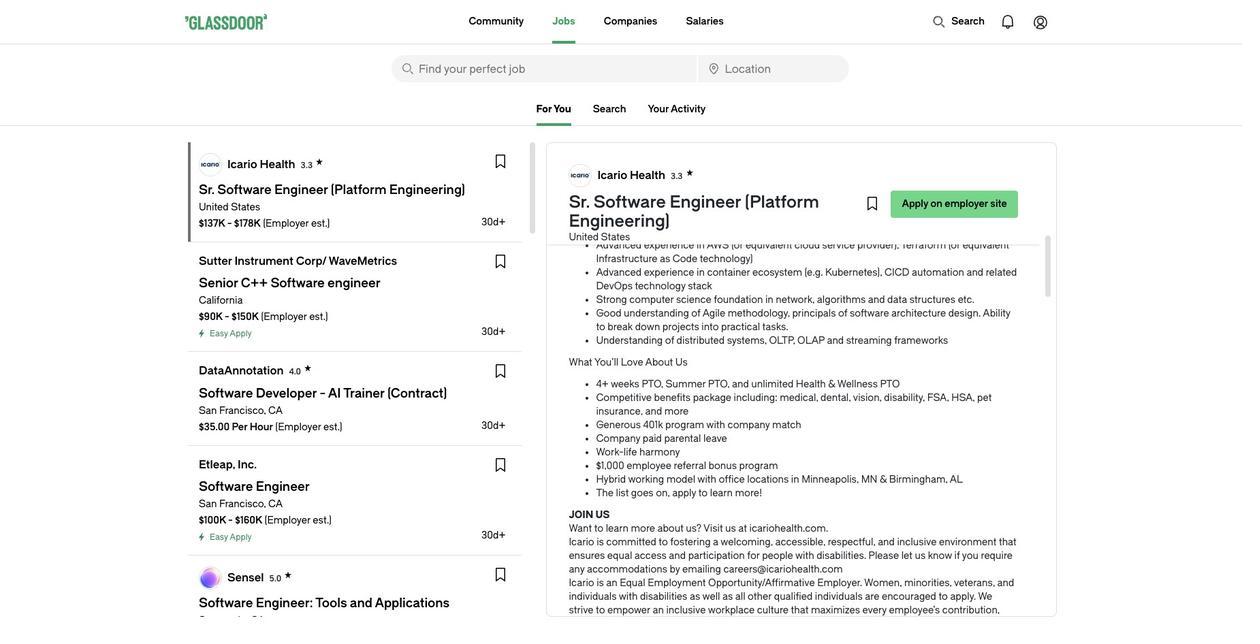 Task type: vqa. For each thing, say whether or not it's contained in the screenshot.
2nd '(or' from left
yes



Task type: describe. For each thing, give the bounding box(es) containing it.
experiences
[[804, 632, 859, 644]]

data
[[888, 294, 908, 306]]

1 horizontal spatial inclusive
[[897, 537, 937, 548]]

sr.
[[569, 193, 590, 212]]

and up please on the bottom
[[878, 537, 895, 548]]

2 our from the left
[[992, 619, 1007, 630]]

- inside california $90k - $150k (employer est.)
[[225, 311, 229, 323]]

al
[[950, 474, 963, 486]]

2 individuals from the left
[[815, 591, 863, 603]]

opinions
[[743, 632, 782, 644]]

1 horizontal spatial that
[[999, 537, 1017, 548]]

in right degree
[[681, 199, 689, 211]]

is down quality
[[862, 632, 869, 644]]

$1,000
[[596, 461, 625, 472]]

0 horizontal spatial inclusive
[[667, 605, 706, 617]]

hsa,
[[952, 392, 975, 404]]

as left code
[[660, 253, 671, 265]]

you'll
[[595, 357, 619, 369]]

apply inside apply on employer site button
[[902, 198, 929, 210]]

2 vertical spatial experience
[[644, 267, 695, 279]]

inc.
[[238, 458, 257, 471]]

1 horizontal spatial you
[[876, 163, 893, 175]]

please
[[869, 550, 899, 562]]

site
[[991, 198, 1008, 210]]

understanding
[[596, 335, 663, 347]]

intersection
[[676, 632, 730, 644]]

company
[[728, 420, 770, 431]]

the inside 4+ weeks pto, summer pto, and unlimited health & wellness pto competitive benefits package including: medical, dental, vision, disability, fsa, hsa, pet insurance, and more generous 401k program with company match company paid parental leave work-life harmony $1,000 employee referral bonus program hybrid working model with office locations in minneapolis, mn & birmingham, al the list goes on, apply to learn more!
[[596, 488, 614, 499]]

community link
[[469, 0, 524, 44]]

for inside at icario, we're not looking for the impossible, just the exceptional. if you meet a combination of the listed skills below, we encourage you to apply!
[[690, 163, 703, 175]]

search link
[[593, 104, 626, 115]]

3.3 for icario health logo within the jobs list element
[[301, 160, 313, 170]]

and up including: on the bottom of the page
[[732, 379, 749, 390]]

methodology,
[[728, 308, 790, 319]]

apply for sutter instrument corp/ wavemetrics
[[230, 329, 252, 339]]

of down the algorithms
[[839, 308, 848, 319]]

disability,
[[884, 392, 925, 404]]

1 pto, from the left
[[642, 379, 664, 390]]

engineer
[[670, 193, 741, 212]]

environment
[[939, 537, 997, 548]]

0 vertical spatial experience
[[735, 213, 786, 224]]

(employer inside california $90k - $150k (employer est.)
[[261, 311, 307, 323]]

$90k
[[199, 311, 223, 323]]

people
[[762, 550, 794, 562]]

software
[[850, 308, 889, 319]]

at icario, we're not looking for the impossible, just the exceptional. if you meet a combination of the listed skills below, we encourage you to apply!
[[569, 163, 1015, 189]]

minneapolis,
[[802, 474, 859, 486]]

1 our from the left
[[882, 619, 897, 630]]

per
[[232, 422, 248, 433]]

your
[[648, 104, 669, 115]]

weeks
[[611, 379, 640, 390]]

welcoming,
[[721, 537, 773, 548]]

exceptional.
[[812, 163, 866, 175]]

impossible,
[[722, 163, 774, 175]]

service
[[823, 240, 855, 251]]

30d+ for $100k - $160k
[[482, 530, 506, 542]]

require
[[981, 550, 1013, 562]]

progressive
[[680, 213, 733, 224]]

sutter instrument corp/ wavemetrics
[[199, 255, 397, 268]]

at
[[569, 163, 579, 175]]

1 horizontal spatial by
[[940, 632, 950, 644]]

3.3 for icario health logo to the right
[[671, 171, 683, 181]]

insurance,
[[596, 406, 643, 418]]

apply.
[[951, 591, 976, 603]]

activity
[[671, 104, 706, 115]]

and right olap
[[827, 335, 844, 347]]

senior
[[809, 213, 837, 224]]

work-
[[596, 447, 624, 458]]

1 vertical spatial that
[[791, 605, 809, 617]]

0 horizontal spatial computer
[[630, 294, 674, 306]]

sr. software engineer (platform engineering) united states
[[569, 193, 819, 243]]

icario up bachelor's
[[598, 169, 628, 182]]

sensel
[[228, 571, 264, 584]]

the up the site
[[1000, 163, 1015, 175]]

2 pto, from the left
[[708, 379, 730, 390]]

(employer inside united states $137k - $178k (employer est.)
[[263, 218, 309, 230]]

strong
[[596, 294, 627, 306]]

for you
[[537, 104, 571, 115]]

distributed
[[677, 335, 725, 347]]

to right strive
[[596, 605, 605, 617]]

california $90k - $150k (employer est.)
[[199, 295, 328, 323]]

health for icario health logo within the jobs list element
[[260, 158, 295, 171]]

employee
[[627, 461, 672, 472]]

if
[[955, 550, 960, 562]]

match
[[773, 420, 802, 431]]

1 horizontal spatial &
[[880, 474, 887, 486]]

(e.g.
[[805, 267, 823, 279]]

disabilities
[[640, 591, 688, 603]]

for you link
[[537, 104, 571, 126]]

to inside bachelor's degree in computer science or related fields 5 or more years of progressive experience as a senior engineer. experience in building technology roadmap is a plus advanced experience in aws (or equivalent cloud service provider), terraform (or equivalent infrastructure as code technology) advanced experience in container ecosystem (e.g. kubernetes), cicd automation and related devops technology stack strong computer science foundation in network, algorithms and data structures etc. good understanding of agile methodology, principals of software architecture design. ability to break down projects into practical tasks. understanding of distributed systems, oltp, olap and streaming frameworks
[[596, 322, 606, 333]]

1 vertical spatial you
[[718, 177, 734, 189]]

architecture
[[892, 308, 946, 319]]

est.) inside 'san francisco, ca $100k - $160k (employer est.)'
[[313, 515, 332, 527]]

of inside at icario, we're not looking for the impossible, just the exceptional. if you meet a combination of the listed skills below, we encourage you to apply!
[[989, 163, 998, 175]]

is up ensures
[[597, 537, 604, 548]]

of down the ultimately
[[732, 632, 741, 644]]

more inside the join us want to learn more about us? visit us at icariohealth.com. icario is committed to fostering a welcoming, accessible, respectful, and inclusive environment that ensures equal access and participation for people with disabilities. please let us know if you require any accommodations by emailing careers@icariohealth.com icario is an equal employment opportunity/affirmative employer. women, minorities, veterans, and individuals with disabilities as well as all other qualified individuals are encouraged to apply. we strive to empower an inclusive workplace culture that maximizes every employee's contribution, widens the leadership pipeline, and ultimately increases the quality of our ideas, products, and our collective mindset. the intersection of opinions and experiences is made stronger by the powe
[[631, 523, 655, 535]]

ensures
[[569, 550, 605, 562]]

us
[[676, 357, 688, 369]]

contribution,
[[943, 605, 1000, 617]]

combination
[[929, 163, 986, 175]]

with up empower
[[619, 591, 638, 603]]

more inside 4+ weeks pto, summer pto, and unlimited health & wellness pto competitive benefits package including: medical, dental, vision, disability, fsa, hsa, pet insurance, and more generous 401k program with company match company paid parental leave work-life harmony $1,000 employee referral bonus program hybrid working model with office locations in minneapolis, mn & birmingham, al the list goes on, apply to learn more!
[[665, 406, 689, 418]]

employee's
[[889, 605, 940, 617]]

is down accommodations
[[597, 578, 604, 589]]

hour
[[250, 422, 273, 433]]

list
[[616, 488, 629, 499]]

easy apply for sutter
[[210, 329, 252, 339]]

emailing
[[683, 564, 721, 576]]

to inside 4+ weeks pto, summer pto, and unlimited health & wellness pto competitive benefits package including: medical, dental, vision, disability, fsa, hsa, pet insurance, and more generous 401k program with company match company paid parental leave work-life harmony $1,000 employee referral bonus program hybrid working model with office locations in minneapolis, mn & birmingham, al the list goes on, apply to learn more!
[[699, 488, 708, 499]]

to inside at icario, we're not looking for the impossible, just the exceptional. if you meet a combination of the listed skills below, we encourage you to apply!
[[736, 177, 746, 189]]

years
[[643, 213, 667, 224]]

below,
[[620, 177, 649, 189]]

and up "software"
[[868, 294, 885, 306]]

design.
[[949, 308, 981, 319]]

1 vertical spatial program
[[739, 461, 778, 472]]

and down increases
[[785, 632, 802, 644]]

employer
[[945, 198, 989, 210]]

est.) inside california $90k - $150k (employer est.)
[[309, 311, 328, 323]]

about
[[658, 523, 684, 535]]

easy apply for etleap,
[[210, 533, 252, 542]]

est.) inside united states $137k - $178k (employer est.)
[[311, 218, 330, 230]]

of down projects
[[665, 335, 674, 347]]

Search location field
[[698, 55, 850, 82]]

and down require
[[998, 578, 1015, 589]]

pet
[[978, 392, 992, 404]]

health inside 4+ weeks pto, summer pto, and unlimited health & wellness pto competitive benefits package including: medical, dental, vision, disability, fsa, hsa, pet insurance, and more generous 401k program with company match company paid parental leave work-life harmony $1,000 employee referral bonus program hybrid working model with office locations in minneapolis, mn & birmingham, al the list goes on, apply to learn more!
[[796, 379, 826, 390]]

as left well
[[690, 591, 700, 603]]

(employer inside 'san francisco, ca $100k - $160k (employer est.)'
[[265, 515, 311, 527]]

Search keyword field
[[392, 55, 697, 82]]

meet
[[895, 163, 919, 175]]

1 vertical spatial science
[[676, 294, 712, 306]]

francisco, for $160k
[[219, 499, 266, 510]]

1 vertical spatial experience
[[644, 240, 695, 251]]

streaming
[[847, 335, 892, 347]]

join us want to learn more about us? visit us at icariohealth.com. icario is committed to fostering a welcoming, accessible, respectful, and inclusive environment that ensures equal access and participation for people with disabilities. please let us know if you require any accommodations by emailing careers@icariohealth.com icario is an equal employment opportunity/affirmative employer. women, minorities, veterans, and individuals with disabilities as well as all other qualified individuals are encouraged to apply. we strive to empower an inclusive workplace culture that maximizes every employee's contribution, widens the leadership pipeline, and ultimately increases the quality of our ideas, products, and our collective mindset. the intersection of opinions and experiences is made stronger by the powe
[[569, 510, 1018, 644]]

apply!
[[748, 177, 775, 189]]

1 horizontal spatial science
[[738, 199, 773, 211]]

we
[[651, 177, 664, 189]]

qualified
[[774, 591, 813, 603]]

in left aws
[[697, 240, 705, 251]]

4.0
[[289, 367, 301, 377]]

0 horizontal spatial an
[[607, 578, 618, 589]]

and down the workplace
[[710, 619, 727, 630]]

the right just
[[795, 163, 809, 175]]

pto
[[880, 379, 900, 390]]

of left agile
[[692, 308, 701, 319]]

5.0
[[269, 574, 281, 583]]

if
[[869, 163, 874, 175]]

1 horizontal spatial related
[[986, 267, 1017, 279]]

for
[[537, 104, 552, 115]]

the down products,
[[953, 632, 967, 644]]

and up 'etc.'
[[967, 267, 984, 279]]

cloud
[[795, 240, 820, 251]]

life
[[624, 447, 637, 458]]

- inside 'san francisco, ca $100k - $160k (employer est.)'
[[228, 515, 233, 527]]

quality
[[838, 619, 868, 630]]

etleap,
[[199, 458, 235, 471]]

1 individuals from the left
[[569, 591, 617, 603]]

with down bonus
[[698, 474, 717, 486]]

for inside the join us want to learn more about us? visit us at icariohealth.com. icario is committed to fostering a welcoming, accessible, respectful, and inclusive environment that ensures equal access and participation for people with disabilities. please let us know if you require any accommodations by emailing careers@icariohealth.com icario is an equal employment opportunity/affirmative employer. women, minorities, veterans, and individuals with disabilities as well as all other qualified individuals are encouraged to apply. we strive to empower an inclusive workplace culture that maximizes every employee's contribution, widens the leadership pipeline, and ultimately increases the quality of our ideas, products, and our collective mindset. the intersection of opinions and experiences is made stronger by the powe
[[747, 550, 760, 562]]

engineering)
[[569, 212, 670, 231]]

search inside button
[[952, 16, 985, 27]]



Task type: locate. For each thing, give the bounding box(es) containing it.
paid
[[643, 433, 662, 445]]

- inside united states $137k - $178k (employer est.)
[[227, 218, 232, 230]]

30d+ for $35.00
[[482, 420, 506, 432]]

icario health for icario health logo within the jobs list element
[[228, 158, 295, 171]]

0 vertical spatial learn
[[710, 488, 733, 499]]

are
[[865, 591, 880, 603]]

2 san from the top
[[199, 499, 217, 510]]

advanced up devops
[[596, 267, 642, 279]]

to down good
[[596, 322, 606, 333]]

increases
[[775, 619, 819, 630]]

learn inside the join us want to learn more about us? visit us at icariohealth.com. icario is committed to fostering a welcoming, accessible, respectful, and inclusive environment that ensures equal access and participation for people with disabilities. please let us know if you require any accommodations by emailing careers@icariohealth.com icario is an equal employment opportunity/affirmative employer. women, minorities, veterans, and individuals with disabilities as well as all other qualified individuals are encouraged to apply. we strive to empower an inclusive workplace culture that maximizes every employee's contribution, widens the leadership pipeline, and ultimately increases the quality of our ideas, products, and our collective mindset. the intersection of opinions and experiences is made stronger by the powe
[[606, 523, 629, 535]]

1 horizontal spatial program
[[739, 461, 778, 472]]

icario health for icario health logo to the right
[[598, 169, 666, 182]]

in down on
[[937, 213, 945, 224]]

principals
[[793, 308, 836, 319]]

to down us
[[594, 523, 604, 535]]

of down every
[[870, 619, 879, 630]]

that up require
[[999, 537, 1017, 548]]

0 vertical spatial apply
[[902, 198, 929, 210]]

made
[[871, 632, 897, 644]]

listed
[[569, 177, 593, 189]]

easy down $100k
[[210, 533, 228, 542]]

break
[[608, 322, 633, 333]]

- right $90k
[[225, 311, 229, 323]]

community
[[469, 16, 524, 27]]

experience
[[883, 213, 935, 224]]

jobs list element
[[188, 142, 522, 644]]

2 30d+ from the top
[[482, 326, 506, 338]]

0 horizontal spatial (or
[[732, 240, 744, 251]]

icario health logo image inside jobs list element
[[200, 154, 221, 176]]

mn
[[862, 474, 878, 486]]

3.3 inside jobs list element
[[301, 160, 313, 170]]

health for icario health logo to the right
[[630, 169, 666, 182]]

what you'll love about us
[[569, 357, 688, 369]]

none field search keyword
[[392, 55, 697, 82]]

individuals down employer.
[[815, 591, 863, 603]]

states up $178k
[[231, 202, 260, 213]]

2 vertical spatial you
[[962, 550, 979, 562]]

0 horizontal spatial health
[[260, 158, 295, 171]]

30d+ for $137k - $178k
[[482, 217, 506, 228]]

apply up experience
[[902, 198, 929, 210]]

ca inside 'san francisco, ca $100k - $160k (employer est.)'
[[268, 499, 283, 510]]

a right meet
[[921, 163, 927, 175]]

1 vertical spatial san
[[199, 499, 217, 510]]

the down leadership
[[656, 632, 673, 644]]

ecosystem
[[753, 267, 802, 279]]

3.3 up united states $137k - $178k (employer est.) at the top left of the page
[[301, 160, 313, 170]]

san for san francisco, ca $35.00 per hour (employer est.)
[[199, 405, 217, 417]]

1 vertical spatial learn
[[606, 523, 629, 535]]

1 horizontal spatial individuals
[[815, 591, 863, 603]]

science
[[738, 199, 773, 211], [676, 294, 712, 306]]

more up committed
[[631, 523, 655, 535]]

and up "401k"
[[645, 406, 662, 418]]

1 (or from the left
[[732, 240, 744, 251]]

technology up understanding
[[635, 281, 686, 292]]

(employer right $178k
[[263, 218, 309, 230]]

0 horizontal spatial us
[[726, 523, 736, 535]]

1 horizontal spatial an
[[653, 605, 664, 617]]

None field
[[392, 55, 697, 82], [698, 55, 850, 82]]

1 horizontal spatial or
[[776, 199, 785, 211]]

(employer inside san francisco, ca $35.00 per hour (employer est.)
[[275, 422, 321, 433]]

2 advanced from the top
[[596, 267, 642, 279]]

icario down 'want'
[[569, 537, 594, 548]]

learn up committed
[[606, 523, 629, 535]]

an down accommodations
[[607, 578, 618, 589]]

0 horizontal spatial &
[[829, 379, 836, 390]]

computer up progressive
[[691, 199, 736, 211]]

love
[[621, 357, 644, 369]]

know
[[928, 550, 952, 562]]

francisco, inside 'san francisco, ca $100k - $160k (employer est.)'
[[219, 499, 266, 510]]

our
[[882, 619, 897, 630], [992, 619, 1007, 630]]

ca inside san francisco, ca $35.00 per hour (employer est.)
[[268, 405, 283, 417]]

san inside 'san francisco, ca $100k - $160k (employer est.)'
[[199, 499, 217, 510]]

cicd
[[885, 267, 910, 279]]

learn down office
[[710, 488, 733, 499]]

us right let
[[915, 550, 926, 562]]

in inside 4+ weeks pto, summer pto, and unlimited health & wellness pto competitive benefits package including: medical, dental, vision, disability, fsa, hsa, pet insurance, and more generous 401k program with company match company paid parental leave work-life harmony $1,000 employee referral bonus program hybrid working model with office locations in minneapolis, mn & birmingham, al the list goes on, apply to learn more!
[[791, 474, 800, 486]]

0 vertical spatial inclusive
[[897, 537, 937, 548]]

experience
[[735, 213, 786, 224], [644, 240, 695, 251], [644, 267, 695, 279]]

etleap, inc.
[[199, 458, 257, 471]]

a inside the join us want to learn more about us? visit us at icariohealth.com. icario is committed to fostering a welcoming, accessible, respectful, and inclusive environment that ensures equal access and participation for people with disabilities. please let us know if you require any accommodations by emailing careers@icariohealth.com icario is an equal employment opportunity/affirmative employer. women, minorities, veterans, and individuals with disabilities as well as all other qualified individuals are encouraged to apply. we strive to empower an inclusive workplace culture that maximizes every employee's contribution, widens the leadership pipeline, and ultimately increases the quality of our ideas, products, and our collective mindset. the intersection of opinions and experiences is made stronger by the powe
[[713, 537, 719, 548]]

algorithms
[[817, 294, 866, 306]]

0 vertical spatial the
[[596, 488, 614, 499]]

1 30d+ from the top
[[482, 217, 506, 228]]

we
[[979, 591, 993, 603]]

by up employment
[[670, 564, 680, 576]]

or down at icario, we're not looking for the impossible, just the exceptional. if you meet a combination of the listed skills below, we encourage you to apply!
[[776, 199, 785, 211]]

frameworks
[[895, 335, 949, 347]]

inclusive up the pipeline,
[[667, 605, 706, 617]]

more
[[616, 213, 640, 224], [665, 406, 689, 418], [631, 523, 655, 535]]

of up 'roadmap' on the right of page
[[669, 213, 678, 224]]

united up $137k at the top left of the page
[[199, 202, 229, 213]]

that
[[999, 537, 1017, 548], [791, 605, 809, 617]]

and down the fostering
[[669, 550, 686, 562]]

experience down 'roadmap' on the right of page
[[644, 240, 695, 251]]

learn
[[710, 488, 733, 499], [606, 523, 629, 535]]

1 horizontal spatial learn
[[710, 488, 733, 499]]

0 horizontal spatial learn
[[606, 523, 629, 535]]

2 easy from the top
[[210, 533, 228, 542]]

to
[[736, 177, 746, 189], [596, 322, 606, 333], [699, 488, 708, 499], [594, 523, 604, 535], [659, 537, 668, 548], [939, 591, 948, 603], [596, 605, 605, 617]]

0 vertical spatial by
[[670, 564, 680, 576]]

icario down any
[[569, 578, 594, 589]]

0 horizontal spatial for
[[690, 163, 703, 175]]

1 advanced from the top
[[596, 240, 642, 251]]

1 vertical spatial advanced
[[596, 267, 642, 279]]

that up increases
[[791, 605, 809, 617]]

& up dental, at the right
[[829, 379, 836, 390]]

0 vertical spatial or
[[776, 199, 785, 211]]

2 (or from the left
[[949, 240, 961, 251]]

to left apply. at the right bottom
[[939, 591, 948, 603]]

icario,
[[581, 163, 609, 175]]

icario health logo image up sr.
[[570, 165, 592, 187]]

3 30d+ from the top
[[482, 420, 506, 432]]

united inside sr. software engineer (platform engineering) united states
[[569, 232, 599, 243]]

companies
[[604, 16, 658, 27]]

dental,
[[821, 392, 851, 404]]

etc.
[[958, 294, 975, 306]]

2 none field from the left
[[698, 55, 850, 82]]

by down products,
[[940, 632, 950, 644]]

package
[[693, 392, 732, 404]]

1 francisco, from the top
[[219, 405, 266, 417]]

the up 'encourage'
[[705, 163, 720, 175]]

1 vertical spatial francisco,
[[219, 499, 266, 510]]

and
[[967, 267, 984, 279], [868, 294, 885, 306], [827, 335, 844, 347], [732, 379, 749, 390], [645, 406, 662, 418], [878, 537, 895, 548], [669, 550, 686, 562], [998, 578, 1015, 589], [710, 619, 727, 630], [973, 619, 990, 630], [785, 632, 802, 644]]

a inside at icario, we're not looking for the impossible, just the exceptional. if you meet a combination of the listed skills below, we encourage you to apply!
[[921, 163, 927, 175]]

0 horizontal spatial or
[[604, 213, 614, 224]]

francisco,
[[219, 405, 266, 417], [219, 499, 266, 510]]

jobs
[[553, 16, 576, 27]]

san francisco, ca $100k - $160k (employer est.)
[[199, 499, 332, 527]]

understanding
[[624, 308, 689, 319]]

1 vertical spatial an
[[653, 605, 664, 617]]

learn inside 4+ weeks pto, summer pto, and unlimited health & wellness pto competitive benefits package including: medical, dental, vision, disability, fsa, hsa, pet insurance, and more generous 401k program with company match company paid parental leave work-life harmony $1,000 employee referral bonus program hybrid working model with office locations in minneapolis, mn & birmingham, al the list goes on, apply to learn more!
[[710, 488, 733, 499]]

francisco, up per
[[219, 405, 266, 417]]

0 vertical spatial science
[[738, 199, 773, 211]]

1 horizontal spatial us
[[915, 550, 926, 562]]

apply down $160k on the left
[[230, 533, 252, 542]]

referral
[[674, 461, 706, 472]]

(employer right '$150k'
[[261, 311, 307, 323]]

0 vertical spatial for
[[690, 163, 703, 175]]

1 horizontal spatial the
[[656, 632, 673, 644]]

1 vertical spatial united
[[569, 232, 599, 243]]

a left senior
[[801, 213, 806, 224]]

0 horizontal spatial you
[[718, 177, 734, 189]]

0 vertical spatial easy
[[210, 329, 228, 339]]

2 horizontal spatial you
[[962, 550, 979, 562]]

2 vertical spatial apply
[[230, 533, 252, 542]]

1 equivalent from the left
[[746, 240, 793, 251]]

working
[[628, 474, 664, 486]]

fostering
[[671, 537, 711, 548]]

every
[[863, 605, 887, 617]]

0 vertical spatial more
[[616, 213, 640, 224]]

1 horizontal spatial our
[[992, 619, 1007, 630]]

1 vertical spatial related
[[986, 267, 1017, 279]]

$150k
[[232, 311, 259, 323]]

icario health inside jobs list element
[[228, 158, 295, 171]]

1 vertical spatial ca
[[268, 499, 283, 510]]

apply on employer site button
[[891, 191, 1018, 218]]

- right $137k at the top left of the page
[[227, 218, 232, 230]]

0 horizontal spatial that
[[791, 605, 809, 617]]

join
[[569, 510, 594, 521]]

workplace
[[708, 605, 755, 617]]

2 horizontal spatial health
[[796, 379, 826, 390]]

1 vertical spatial -
[[225, 311, 229, 323]]

by
[[670, 564, 680, 576], [940, 632, 950, 644]]

science down stack
[[676, 294, 712, 306]]

0 horizontal spatial united
[[199, 202, 229, 213]]

about
[[646, 357, 673, 369]]

benefits
[[654, 392, 691, 404]]

0 vertical spatial 3.3
[[301, 160, 313, 170]]

sensel logo image
[[200, 567, 221, 589]]

sunnyvale, ca
[[199, 615, 265, 627]]

ca for hour
[[268, 405, 283, 417]]

& right mn
[[880, 474, 887, 486]]

apply on employer site
[[902, 198, 1008, 210]]

1 vertical spatial &
[[880, 474, 887, 486]]

1 horizontal spatial none field
[[698, 55, 850, 82]]

more inside bachelor's degree in computer science or related fields 5 or more years of progressive experience as a senior engineer. experience in building technology roadmap is a plus advanced experience in aws (or equivalent cloud service provider), terraform (or equivalent infrastructure as code technology) advanced experience in container ecosystem (e.g. kubernetes), cicd automation and related devops technology stack strong computer science foundation in network, algorithms and data structures etc. good understanding of agile methodology, principals of software architecture design. ability to break down projects into practical tasks. understanding of distributed systems, oltp, olap and streaming frameworks
[[616, 213, 640, 224]]

inclusive up let
[[897, 537, 937, 548]]

2 vertical spatial -
[[228, 515, 233, 527]]

ca for $160k
[[268, 499, 283, 510]]

minorities,
[[905, 578, 952, 589]]

degree
[[647, 199, 678, 211]]

the inside the join us want to learn more about us? visit us at icariohealth.com. icario is committed to fostering a welcoming, accessible, respectful, and inclusive environment that ensures equal access and participation for people with disabilities. please let us know if you require any accommodations by emailing careers@icariohealth.com icario is an equal employment opportunity/affirmative employer. women, minorities, veterans, and individuals with disabilities as well as all other qualified individuals are encouraged to apply. we strive to empower an inclusive workplace culture that maximizes every employee's contribution, widens the leadership pipeline, and ultimately increases the quality of our ideas, products, and our collective mindset. the intersection of opinions and experiences is made stronger by the powe
[[656, 632, 673, 644]]

0 horizontal spatial the
[[596, 488, 614, 499]]

- right $100k
[[228, 515, 233, 527]]

san inside san francisco, ca $35.00 per hour (employer est.)
[[199, 405, 217, 417]]

0 horizontal spatial by
[[670, 564, 680, 576]]

your activity
[[648, 104, 706, 115]]

1 vertical spatial 3.3
[[671, 171, 683, 181]]

a down progressive
[[702, 226, 708, 238]]

3.3 right we
[[671, 171, 683, 181]]

mindset.
[[615, 632, 654, 644]]

automation
[[912, 267, 965, 279]]

inclusive
[[897, 537, 937, 548], [667, 605, 706, 617]]

$35.00
[[199, 422, 230, 433]]

0 horizontal spatial related
[[787, 199, 819, 211]]

in up stack
[[697, 267, 705, 279]]

what
[[569, 357, 593, 369]]

easy for etleap,
[[210, 533, 228, 542]]

skills
[[596, 177, 618, 189]]

computer up understanding
[[630, 294, 674, 306]]

2 vertical spatial more
[[631, 523, 655, 535]]

the
[[596, 488, 614, 499], [656, 632, 673, 644]]

1 vertical spatial apply
[[230, 329, 252, 339]]

employer.
[[818, 578, 863, 589]]

1 none field from the left
[[392, 55, 697, 82]]

0 vertical spatial united
[[199, 202, 229, 213]]

1 horizontal spatial 3.3
[[671, 171, 683, 181]]

a up participation
[[713, 537, 719, 548]]

1 vertical spatial the
[[656, 632, 673, 644]]

visit
[[704, 523, 723, 535]]

systems,
[[727, 335, 767, 347]]

1 vertical spatial states
[[601, 232, 630, 243]]

1 vertical spatial search
[[593, 104, 626, 115]]

building
[[947, 213, 983, 224]]

francisco, up $160k on the left
[[219, 499, 266, 510]]

on
[[931, 198, 943, 210]]

with
[[707, 420, 726, 431], [698, 474, 717, 486], [796, 550, 815, 562], [619, 591, 638, 603]]

1 san from the top
[[199, 405, 217, 417]]

empower
[[608, 605, 651, 617]]

0 vertical spatial technology
[[596, 226, 647, 238]]

0 vertical spatial computer
[[691, 199, 736, 211]]

0 vertical spatial you
[[876, 163, 893, 175]]

with up the leave
[[707, 420, 726, 431]]

you inside the join us want to learn more about us? visit us at icariohealth.com. icario is committed to fostering a welcoming, accessible, respectful, and inclusive environment that ensures equal access and participation for people with disabilities. please let us know if you require any accommodations by emailing careers@icariohealth.com icario is an equal employment opportunity/affirmative employer. women, minorities, veterans, and individuals with disabilities as well as all other qualified individuals are encouraged to apply. we strive to empower an inclusive workplace culture that maximizes every employee's contribution, widens the leadership pipeline, and ultimately increases the quality of our ideas, products, and our collective mindset. the intersection of opinions and experiences is made stronger by the powe
[[962, 550, 979, 562]]

locations
[[747, 474, 789, 486]]

and down the contribution,
[[973, 619, 990, 630]]

francisco, inside san francisco, ca $35.00 per hour (employer est.)
[[219, 405, 266, 417]]

1 vertical spatial computer
[[630, 294, 674, 306]]

participation
[[688, 550, 745, 562]]

united inside united states $137k - $178k (employer est.)
[[199, 202, 229, 213]]

0 vertical spatial advanced
[[596, 240, 642, 251]]

1 horizontal spatial search
[[952, 16, 985, 27]]

equivalent up ecosystem
[[746, 240, 793, 251]]

0 vertical spatial related
[[787, 199, 819, 211]]

0 horizontal spatial none field
[[392, 55, 697, 82]]

icario health
[[228, 158, 295, 171], [598, 169, 666, 182]]

30d+ for $90k - $150k
[[482, 326, 506, 338]]

related up senior
[[787, 199, 819, 211]]

you down impossible,
[[718, 177, 734, 189]]

individuals up strive
[[569, 591, 617, 603]]

0 vertical spatial ca
[[268, 405, 283, 417]]

experience down code
[[644, 267, 695, 279]]

1 horizontal spatial health
[[630, 169, 666, 182]]

easy down $90k
[[210, 329, 228, 339]]

an down disabilities
[[653, 605, 664, 617]]

birmingham,
[[890, 474, 948, 486]]

1 easy apply from the top
[[210, 329, 252, 339]]

california
[[199, 295, 243, 307]]

for
[[690, 163, 703, 175], [747, 550, 760, 562]]

is inside bachelor's degree in computer science or related fields 5 or more years of progressive experience as a senior engineer. experience in building technology roadmap is a plus advanced experience in aws (or equivalent cloud service provider), terraform (or equivalent infrastructure as code technology) advanced experience in container ecosystem (e.g. kubernetes), cicd automation and related devops technology stack strong computer science foundation in network, algorithms and data structures etc. good understanding of agile methodology, principals of software architecture design. ability to break down projects into practical tasks. understanding of distributed systems, oltp, olap and streaming frameworks
[[693, 226, 700, 238]]

to down impossible,
[[736, 177, 746, 189]]

the up experiences
[[821, 619, 836, 630]]

well
[[703, 591, 720, 603]]

with down accessible,
[[796, 550, 815, 562]]

or right 5
[[604, 213, 614, 224]]

as down (platform
[[788, 213, 799, 224]]

program up parental
[[666, 420, 704, 431]]

program up the locations
[[739, 461, 778, 472]]

2 francisco, from the top
[[219, 499, 266, 510]]

1 vertical spatial by
[[940, 632, 950, 644]]

1 easy from the top
[[210, 329, 228, 339]]

for down welcoming,
[[747, 550, 760, 562]]

2 vertical spatial ca
[[251, 615, 265, 627]]

states inside united states $137k - $178k (employer est.)
[[231, 202, 260, 213]]

0 vertical spatial program
[[666, 420, 704, 431]]

(or down building
[[949, 240, 961, 251]]

company
[[596, 433, 641, 445]]

stronger
[[900, 632, 938, 644]]

est.)
[[311, 218, 330, 230], [309, 311, 328, 323], [324, 422, 342, 433], [313, 515, 332, 527]]

1 vertical spatial easy apply
[[210, 533, 252, 542]]

equivalent down building
[[963, 240, 1010, 251]]

olap
[[798, 335, 825, 347]]

pto,
[[642, 379, 664, 390], [708, 379, 730, 390]]

1 horizontal spatial (or
[[949, 240, 961, 251]]

0 horizontal spatial search
[[593, 104, 626, 115]]

the down empower
[[603, 619, 618, 630]]

fields
[[821, 199, 845, 211]]

0 vertical spatial an
[[607, 578, 618, 589]]

technology down 5
[[596, 226, 647, 238]]

culture
[[757, 605, 789, 617]]

1 horizontal spatial equivalent
[[963, 240, 1010, 251]]

est.) inside san francisco, ca $35.00 per hour (employer est.)
[[324, 422, 342, 433]]

1 horizontal spatial pto,
[[708, 379, 730, 390]]

bachelor's
[[596, 199, 644, 211]]

is down progressive
[[693, 226, 700, 238]]

states inside sr. software engineer (platform engineering) united states
[[601, 232, 630, 243]]

icario health logo image
[[200, 154, 221, 176], [570, 165, 592, 187]]

0 vertical spatial us
[[726, 523, 736, 535]]

summer
[[666, 379, 706, 390]]

1 horizontal spatial computer
[[691, 199, 736, 211]]

icario inside jobs list element
[[228, 158, 257, 171]]

0 vertical spatial &
[[829, 379, 836, 390]]

0 vertical spatial francisco,
[[219, 405, 266, 417]]

container
[[707, 267, 750, 279]]

francisco, for hour
[[219, 405, 266, 417]]

1 vertical spatial more
[[665, 406, 689, 418]]

oltp,
[[769, 335, 795, 347]]

san for san francisco, ca $100k - $160k (employer est.)
[[199, 499, 217, 510]]

1 vertical spatial easy
[[210, 533, 228, 542]]

0 horizontal spatial icario health logo image
[[200, 154, 221, 176]]

(or up technology) at the top of the page
[[732, 240, 744, 251]]

in up methodology,
[[766, 294, 774, 306]]

more down benefits at bottom
[[665, 406, 689, 418]]

2 equivalent from the left
[[963, 240, 1010, 251]]

the down hybrid
[[596, 488, 614, 499]]

as left all
[[723, 591, 733, 603]]

4 30d+ from the top
[[482, 530, 506, 542]]

2 easy apply from the top
[[210, 533, 252, 542]]

to down about
[[659, 537, 668, 548]]

our down "we"
[[992, 619, 1007, 630]]

you right the if
[[876, 163, 893, 175]]

easy
[[210, 329, 228, 339], [210, 533, 228, 542]]

apply for etleap, inc.
[[230, 533, 252, 542]]

in right the locations
[[791, 474, 800, 486]]

states down engineering)
[[601, 232, 630, 243]]

none field search location
[[698, 55, 850, 82]]

1 vertical spatial technology
[[635, 281, 686, 292]]

health inside jobs list element
[[260, 158, 295, 171]]

1 horizontal spatial icario health logo image
[[570, 165, 592, 187]]

easy for sutter
[[210, 329, 228, 339]]

1 horizontal spatial icario health
[[598, 169, 666, 182]]

(employer right $160k on the left
[[265, 515, 311, 527]]



